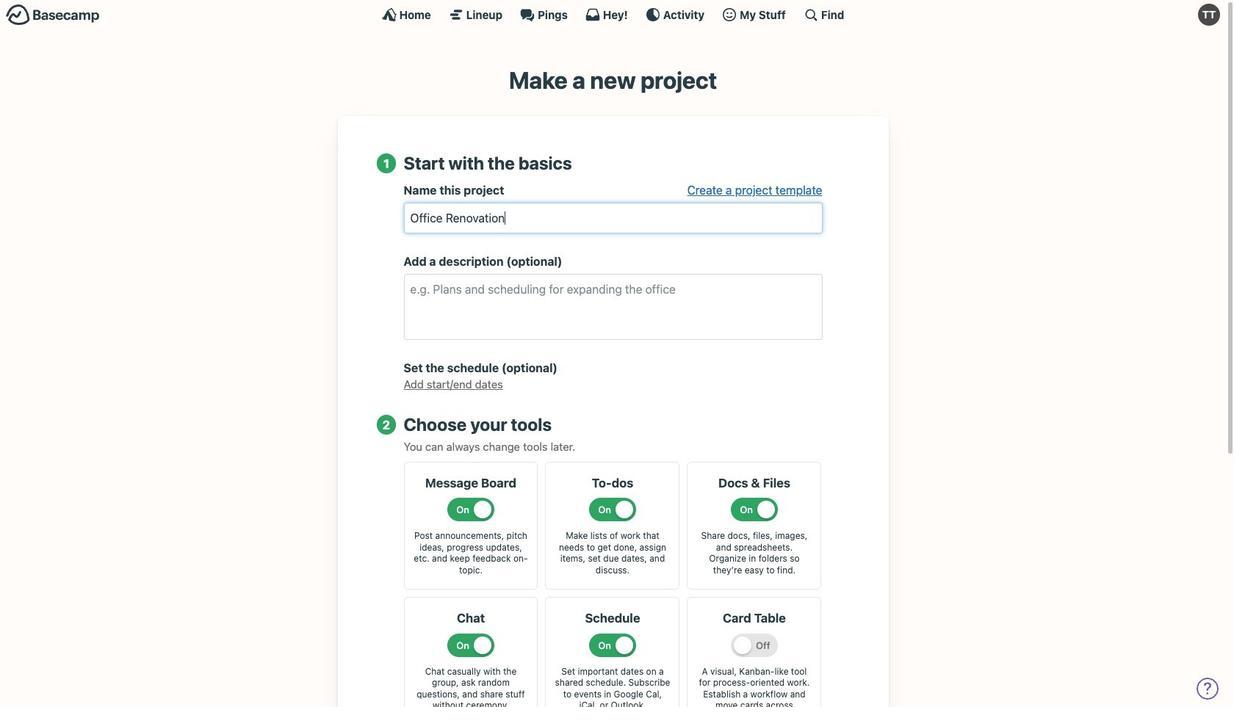Task type: vqa. For each thing, say whether or not it's contained in the screenshot.
Add A Personal Note To The Invitation Email BUTTON
no



Task type: describe. For each thing, give the bounding box(es) containing it.
e.g. Plans and scheduling for expanding the office text field
[[404, 274, 823, 340]]

e.g. Office Renovation text field
[[404, 203, 823, 234]]

keyboard shortcut: ⌘ + / image
[[804, 7, 819, 22]]

terry turtle image
[[1199, 4, 1221, 26]]

main element
[[0, 0, 1227, 29]]



Task type: locate. For each thing, give the bounding box(es) containing it.
switch accounts image
[[6, 4, 100, 26]]



